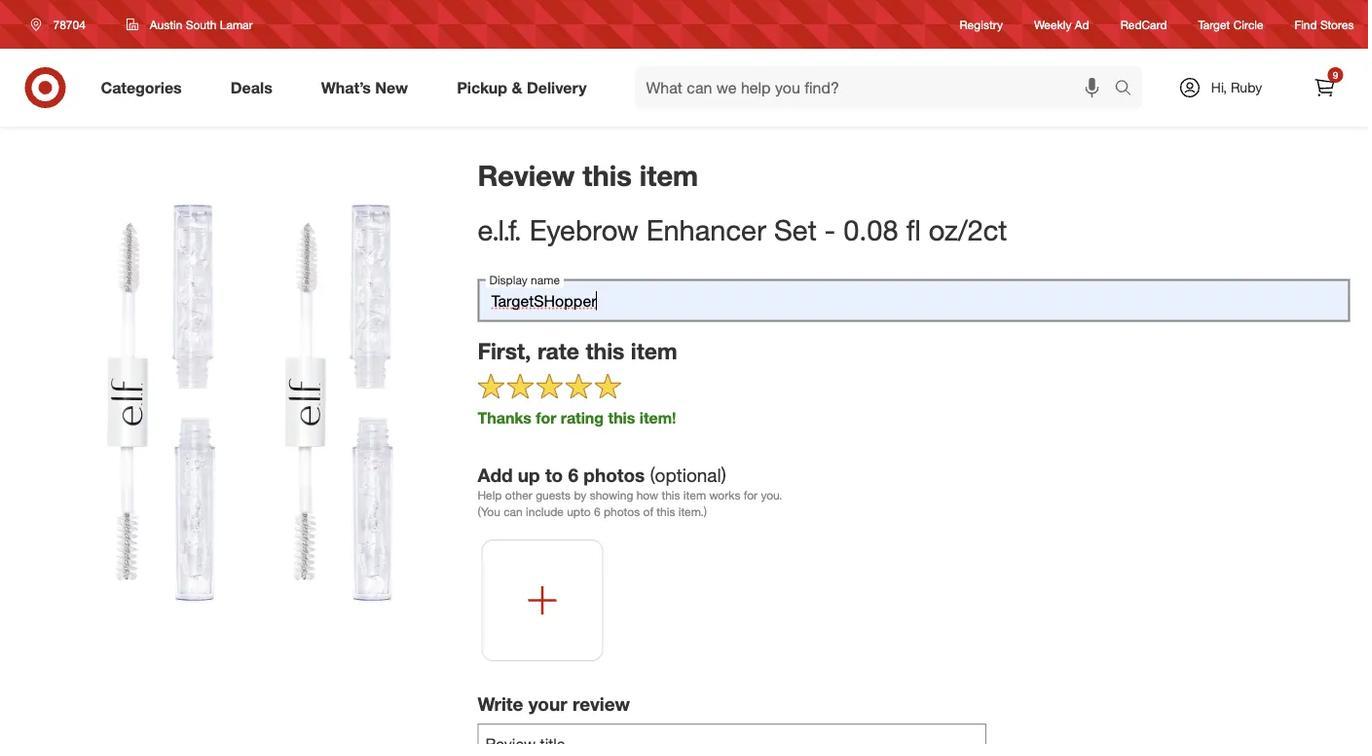 Task type: locate. For each thing, give the bounding box(es) containing it.
deals
[[231, 78, 272, 97]]

for left rating
[[536, 408, 557, 427]]

1 vertical spatial 6
[[594, 505, 601, 519]]

for
[[536, 408, 557, 427], [744, 488, 758, 502]]

weekly
[[1034, 17, 1072, 32]]

thanks for rating this item!
[[478, 408, 676, 427]]

add up to 6 photos (optional) help other guests by showing how this item works for you. (you can include upto 6 photos of this item.)
[[478, 464, 783, 519]]

6 right to on the bottom of the page
[[568, 464, 579, 486]]

for left you.
[[744, 488, 758, 502]]

set
[[774, 213, 817, 247]]

this right how
[[662, 488, 680, 502]]

1 vertical spatial photos
[[604, 505, 640, 519]]

item up item.)
[[684, 488, 706, 502]]

What can we help you find? suggestions appear below search field
[[635, 66, 1120, 109]]

item
[[640, 158, 699, 192], [631, 338, 678, 365], [684, 488, 706, 502]]

fl
[[907, 213, 921, 247]]

ad
[[1075, 17, 1090, 32]]

review this item
[[478, 158, 699, 192]]

showing
[[590, 488, 633, 502]]

0 vertical spatial item
[[640, 158, 699, 192]]

thanks
[[478, 408, 532, 427]]

south
[[186, 17, 217, 32]]

upto
[[567, 505, 591, 519]]

search button
[[1106, 66, 1153, 113]]

this
[[583, 158, 632, 192], [586, 338, 625, 365], [608, 408, 635, 427], [662, 488, 680, 502], [657, 505, 675, 519]]

2 vertical spatial item
[[684, 488, 706, 502]]

circle
[[1234, 17, 1264, 32]]

up
[[518, 464, 540, 486]]

pickup & delivery link
[[440, 66, 611, 109]]

registry
[[960, 17, 1003, 32]]

what's new link
[[305, 66, 433, 109]]

categories
[[101, 78, 182, 97]]

include
[[526, 505, 564, 519]]

deals link
[[214, 66, 297, 109]]

delivery
[[527, 78, 587, 97]]

photos down showing
[[604, 505, 640, 519]]

can
[[504, 505, 523, 519]]

1 vertical spatial for
[[744, 488, 758, 502]]

find
[[1295, 17, 1318, 32]]

hi, ruby
[[1212, 79, 1263, 96]]

new
[[375, 78, 408, 97]]

redcard link
[[1121, 16, 1167, 33]]

0 horizontal spatial 6
[[568, 464, 579, 486]]

6 right upto in the left bottom of the page
[[594, 505, 601, 519]]

this right rate
[[586, 338, 625, 365]]

item up "enhancer"
[[640, 158, 699, 192]]

review
[[573, 693, 630, 715]]

6
[[568, 464, 579, 486], [594, 505, 601, 519]]

item!
[[640, 408, 676, 427]]

photos up showing
[[584, 464, 645, 486]]

austin south lamar button
[[114, 7, 266, 42]]

None text field
[[478, 724, 987, 744]]

find stores link
[[1295, 16, 1354, 33]]

78704
[[53, 17, 86, 32]]

e.l.f.
[[478, 213, 522, 247]]

works
[[710, 488, 741, 502]]

0 horizontal spatial for
[[536, 408, 557, 427]]

redcard
[[1121, 17, 1167, 32]]

pickup
[[457, 78, 508, 97]]

item inside the add up to 6 photos (optional) help other guests by showing how this item works for you. (you can include upto 6 photos of this item.)
[[684, 488, 706, 502]]

target circle
[[1199, 17, 1264, 32]]

categories link
[[84, 66, 206, 109]]

78704 button
[[18, 7, 106, 42]]

this left item!
[[608, 408, 635, 427]]

search
[[1106, 80, 1153, 99]]

item up item!
[[631, 338, 678, 365]]

photos
[[584, 464, 645, 486], [604, 505, 640, 519]]

rating
[[561, 408, 604, 427]]

0 vertical spatial for
[[536, 408, 557, 427]]

registry link
[[960, 16, 1003, 33]]

this up eyebrow on the left of page
[[583, 158, 632, 192]]

9
[[1333, 69, 1339, 81]]

None text field
[[478, 279, 1351, 322]]

you.
[[761, 488, 783, 502]]

1 horizontal spatial for
[[744, 488, 758, 502]]

how
[[637, 488, 659, 502]]



Task type: describe. For each thing, give the bounding box(es) containing it.
write
[[478, 693, 523, 715]]

of
[[643, 505, 654, 519]]

ruby
[[1231, 79, 1263, 96]]

rate
[[538, 338, 580, 365]]

by
[[574, 488, 587, 502]]

your
[[529, 693, 568, 715]]

1 vertical spatial item
[[631, 338, 678, 365]]

for inside the add up to 6 photos (optional) help other guests by showing how this item works for you. (you can include upto 6 photos of this item.)
[[744, 488, 758, 502]]

eyebrow
[[530, 213, 639, 247]]

first,
[[478, 338, 531, 365]]

(you
[[478, 505, 501, 519]]

item.)
[[679, 505, 707, 519]]

help
[[478, 488, 502, 502]]

add
[[478, 464, 513, 486]]

e.l.f. eyebrow enhancer set - 0.08 fl oz/2ct
[[478, 213, 1008, 247]]

this right of
[[657, 505, 675, 519]]

0.08
[[844, 213, 899, 247]]

austin south lamar
[[150, 17, 253, 32]]

target
[[1199, 17, 1231, 32]]

what's new
[[321, 78, 408, 97]]

review
[[478, 158, 575, 192]]

other
[[505, 488, 533, 502]]

weekly ad link
[[1034, 16, 1090, 33]]

oz/2ct
[[929, 213, 1008, 247]]

to
[[545, 464, 563, 486]]

austin
[[150, 17, 182, 32]]

9 link
[[1304, 66, 1347, 109]]

lamar
[[220, 17, 253, 32]]

target circle link
[[1199, 16, 1264, 33]]

enhancer
[[647, 213, 766, 247]]

weekly ad
[[1034, 17, 1090, 32]]

-
[[825, 213, 836, 247]]

write your review
[[478, 693, 630, 715]]

&
[[512, 78, 523, 97]]

stores
[[1321, 17, 1354, 32]]

0 vertical spatial 6
[[568, 464, 579, 486]]

0 vertical spatial photos
[[584, 464, 645, 486]]

what's
[[321, 78, 371, 97]]

find stores
[[1295, 17, 1354, 32]]

(optional)
[[650, 464, 727, 486]]

1 horizontal spatial 6
[[594, 505, 601, 519]]

guests
[[536, 488, 571, 502]]

pickup & delivery
[[457, 78, 587, 97]]

first, rate this item
[[478, 338, 678, 365]]

hi,
[[1212, 79, 1227, 96]]



Task type: vqa. For each thing, say whether or not it's contained in the screenshot.
U BRANDS 4CT GEL INK PENS - PASTEL SPECKLE image
no



